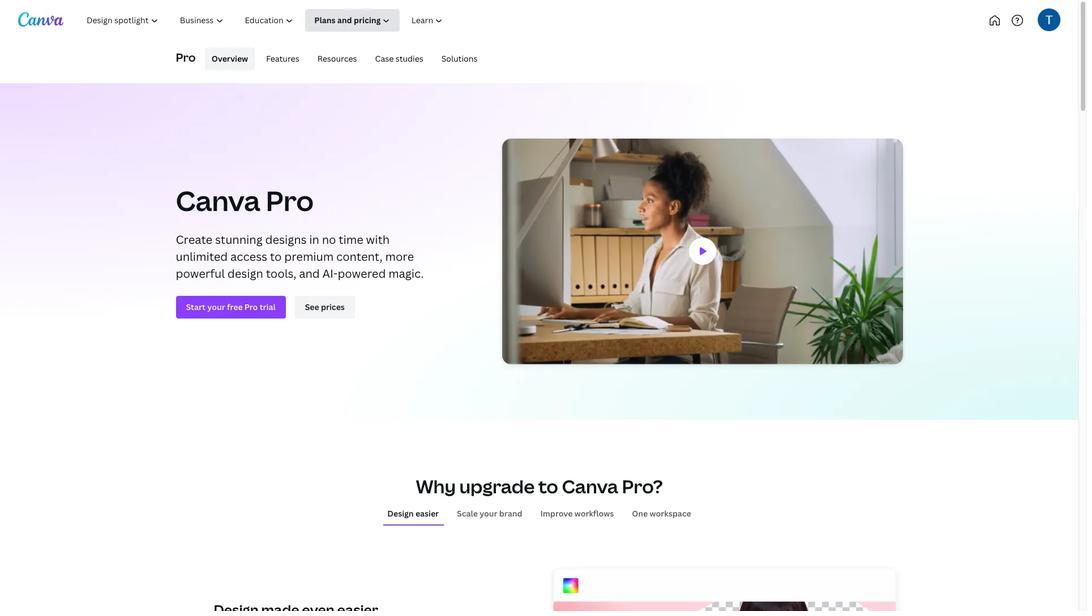 Task type: describe. For each thing, give the bounding box(es) containing it.
scale
[[457, 508, 478, 519]]

overview
[[212, 53, 248, 64]]

one workspace
[[632, 508, 691, 519]]

resources
[[318, 53, 357, 64]]

design easier button
[[383, 503, 444, 525]]

pro?
[[622, 475, 663, 499]]

case
[[375, 53, 394, 64]]

case studies link
[[368, 48, 430, 70]]

improve workflows
[[541, 508, 614, 519]]

canva pro
[[176, 183, 314, 219]]

design easier
[[388, 508, 439, 519]]

powerful
[[176, 266, 225, 282]]

no
[[322, 232, 336, 248]]

case studies
[[375, 53, 423, 64]]

video shows a woman typing at a computer, and text on screen: "hey they're multi-tasker. considering upgrading to canva pro?", followed by a series of motion graphics demonstrating canva features for making a video social post. features include video background remover, magic eraser, beatsync, magic write and magic resize. video ends with line of text: "inspired to create? try canva pro for free, today" image
[[502, 139, 903, 365]]

your
[[480, 508, 498, 519]]

ai-
[[323, 266, 338, 282]]

time
[[339, 232, 363, 248]]

create
[[176, 232, 212, 248]]

studies
[[396, 53, 423, 64]]

easier
[[416, 508, 439, 519]]

features link
[[259, 48, 306, 70]]

design
[[228, 266, 263, 282]]

features
[[266, 53, 299, 64]]

upgrade
[[460, 475, 535, 499]]

workspace
[[650, 508, 691, 519]]

stunning
[[215, 232, 263, 248]]

more
[[385, 249, 414, 265]]

improve
[[541, 508, 573, 519]]

resources link
[[311, 48, 364, 70]]



Task type: locate. For each thing, give the bounding box(es) containing it.
premium
[[284, 249, 334, 265]]

1 horizontal spatial canva
[[562, 475, 618, 499]]

to up improve
[[538, 475, 558, 499]]

0 horizontal spatial canva
[[176, 183, 260, 219]]

one
[[632, 508, 648, 519]]

top level navigation element
[[77, 9, 491, 32]]

pro left overview at the left top
[[176, 50, 196, 65]]

0 vertical spatial to
[[270, 249, 282, 265]]

canva up the workflows
[[562, 475, 618, 499]]

1 vertical spatial canva
[[562, 475, 618, 499]]

brand
[[499, 508, 522, 519]]

0 horizontal spatial pro
[[176, 50, 196, 65]]

why upgrade to canva pro?
[[416, 475, 663, 499]]

access
[[231, 249, 267, 265]]

unlimited
[[176, 249, 228, 265]]

to inside the create stunning designs in no time with unlimited access to premium content, more powerful design tools, and ai-powered magic.
[[270, 249, 282, 265]]

1 horizontal spatial to
[[538, 475, 558, 499]]

pro up the designs
[[266, 183, 314, 219]]

content,
[[336, 249, 383, 265]]

one workspace button
[[628, 503, 696, 525]]

design
[[388, 508, 414, 519]]

1 vertical spatial pro
[[266, 183, 314, 219]]

with
[[366, 232, 390, 248]]

powered
[[338, 266, 386, 282]]

magic.
[[389, 266, 424, 282]]

designs
[[265, 232, 307, 248]]

scale your brand
[[457, 508, 522, 519]]

0 vertical spatial canva
[[176, 183, 260, 219]]

1 vertical spatial to
[[538, 475, 558, 499]]

0 vertical spatial pro
[[176, 50, 196, 65]]

tools,
[[266, 266, 296, 282]]

why
[[416, 475, 456, 499]]

scale your brand button
[[453, 503, 527, 525]]

0 horizontal spatial to
[[270, 249, 282, 265]]

menu bar
[[200, 48, 484, 70]]

overview link
[[205, 48, 255, 70]]

canva up stunning
[[176, 183, 260, 219]]

canva
[[176, 183, 260, 219], [562, 475, 618, 499]]

solutions
[[442, 53, 478, 64]]

to
[[270, 249, 282, 265], [538, 475, 558, 499]]

in
[[309, 232, 319, 248]]

and
[[299, 266, 320, 282]]

solutions link
[[435, 48, 484, 70]]

create stunning designs in no time with unlimited access to premium content, more powerful design tools, and ai-powered magic.
[[176, 232, 424, 282]]

menu bar containing overview
[[200, 48, 484, 70]]

to up tools,
[[270, 249, 282, 265]]

workflows
[[575, 508, 614, 519]]

pro
[[176, 50, 196, 65], [266, 183, 314, 219]]

improve workflows button
[[536, 503, 619, 525]]

1 horizontal spatial pro
[[266, 183, 314, 219]]



Task type: vqa. For each thing, say whether or not it's contained in the screenshot.
Canva to the top
yes



